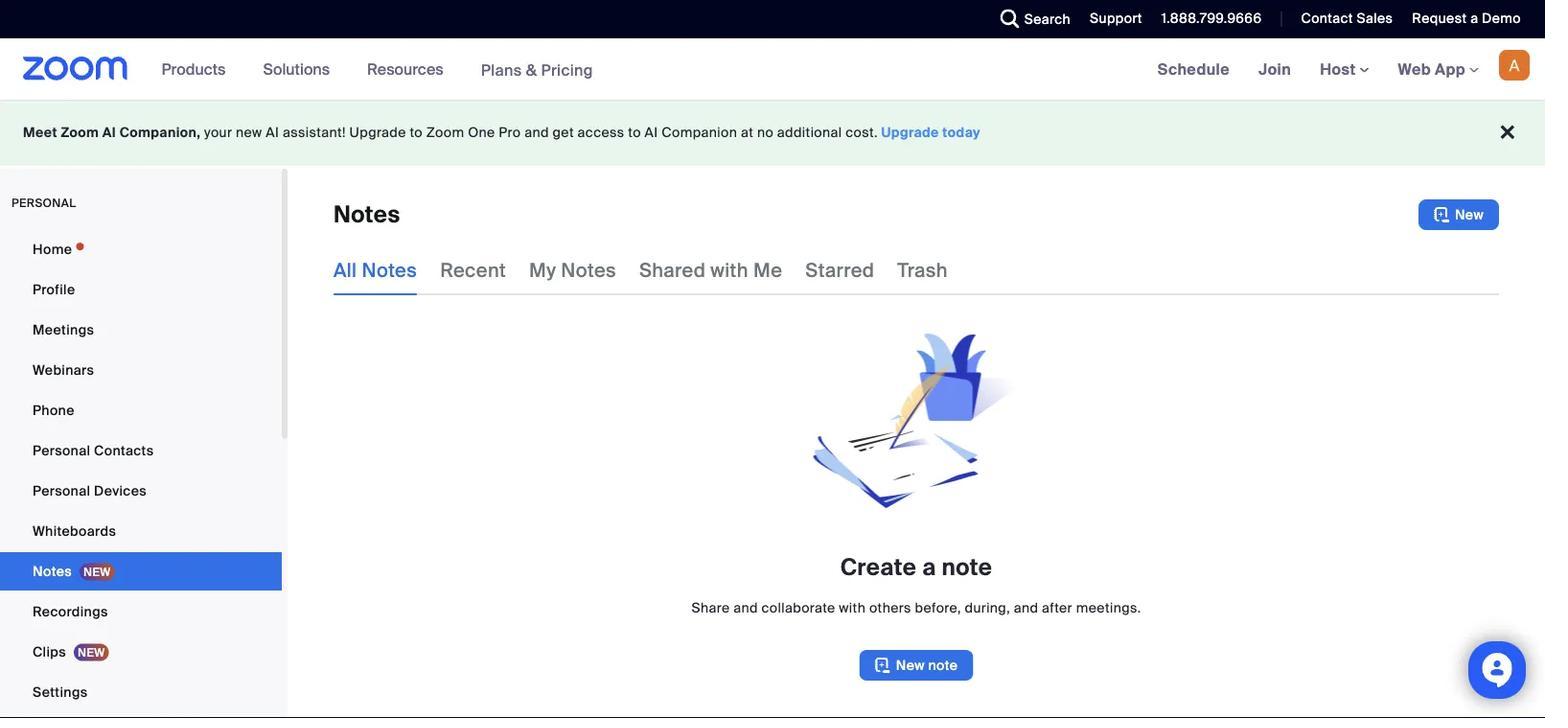 Task type: locate. For each thing, give the bounding box(es) containing it.
new button
[[1419, 199, 1500, 230]]

personal for personal devices
[[33, 482, 90, 500]]

companion,
[[120, 124, 201, 141]]

request a demo link
[[1399, 0, 1546, 38], [1413, 10, 1522, 27]]

0 horizontal spatial new
[[896, 656, 925, 674]]

personal
[[33, 442, 90, 459], [33, 482, 90, 500]]

zoom
[[61, 124, 99, 141], [427, 124, 465, 141]]

with left 'me' on the top
[[711, 258, 749, 282]]

notes
[[334, 200, 400, 230], [362, 258, 417, 282], [561, 258, 617, 282], [33, 562, 72, 580]]

1.888.799.9666 button up schedule link
[[1162, 10, 1262, 27]]

support link
[[1076, 0, 1148, 38], [1090, 10, 1143, 27]]

profile
[[33, 281, 75, 298]]

notes inside the personal menu menu
[[33, 562, 72, 580]]

0 horizontal spatial zoom
[[61, 124, 99, 141]]

host button
[[1321, 59, 1370, 79]]

plans & pricing link
[[481, 60, 594, 80], [481, 60, 594, 80]]

web
[[1399, 59, 1432, 79]]

2 to from the left
[[628, 124, 641, 141]]

webinars link
[[0, 351, 282, 389]]

1 vertical spatial new
[[896, 656, 925, 674]]

a up before,
[[923, 553, 937, 583]]

upgrade
[[350, 124, 406, 141], [882, 124, 940, 141]]

shared
[[640, 258, 706, 282]]

one
[[468, 124, 495, 141]]

and left get
[[525, 124, 549, 141]]

create a note
[[841, 553, 993, 583]]

1 vertical spatial note
[[929, 656, 958, 674]]

1 horizontal spatial upgrade
[[882, 124, 940, 141]]

with
[[711, 258, 749, 282], [839, 599, 866, 617]]

2 upgrade from the left
[[882, 124, 940, 141]]

2 horizontal spatial ai
[[645, 124, 658, 141]]

plans & pricing
[[481, 60, 594, 80]]

0 vertical spatial with
[[711, 258, 749, 282]]

2 horizontal spatial and
[[1014, 599, 1039, 617]]

and
[[525, 124, 549, 141], [734, 599, 758, 617], [1014, 599, 1039, 617]]

with inside the tabs of all notes page tab list
[[711, 258, 749, 282]]

others
[[870, 599, 912, 617]]

new
[[1456, 206, 1485, 223], [896, 656, 925, 674]]

note down before,
[[929, 656, 958, 674]]

all
[[334, 258, 357, 282]]

1.888.799.9666 button up schedule
[[1148, 0, 1267, 38]]

1 horizontal spatial to
[[628, 124, 641, 141]]

create
[[841, 553, 917, 583]]

whiteboards
[[33, 522, 116, 540]]

personal devices link
[[0, 472, 282, 510]]

with left others
[[839, 599, 866, 617]]

0 horizontal spatial with
[[711, 258, 749, 282]]

upgrade right "cost."
[[882, 124, 940, 141]]

notes up all notes
[[334, 200, 400, 230]]

notes right my
[[561, 258, 617, 282]]

note up the during,
[[942, 553, 993, 583]]

0 horizontal spatial ai
[[102, 124, 116, 141]]

0 horizontal spatial to
[[410, 124, 423, 141]]

new inside button
[[1456, 206, 1485, 223]]

new note
[[896, 656, 958, 674]]

before,
[[915, 599, 962, 617]]

contacts
[[94, 442, 154, 459]]

1 personal from the top
[[33, 442, 90, 459]]

0 horizontal spatial upgrade
[[350, 124, 406, 141]]

1.888.799.9666 button
[[1148, 0, 1267, 38], [1162, 10, 1262, 27]]

support
[[1090, 10, 1143, 27]]

a for create
[[923, 553, 937, 583]]

meetings link
[[0, 311, 282, 349]]

meet zoom ai companion, your new ai assistant! upgrade to zoom one pro and get access to ai companion at no additional cost. upgrade today
[[23, 124, 981, 141]]

zoom logo image
[[23, 57, 128, 81]]

notes link
[[0, 552, 282, 591]]

new for new note
[[896, 656, 925, 674]]

banner
[[0, 38, 1546, 101]]

1 vertical spatial with
[[839, 599, 866, 617]]

1 horizontal spatial new
[[1456, 206, 1485, 223]]

personal up the whiteboards
[[33, 482, 90, 500]]

ai left companion
[[645, 124, 658, 141]]

1 vertical spatial a
[[923, 553, 937, 583]]

and left after
[[1014, 599, 1039, 617]]

solutions
[[263, 59, 330, 79]]

to down resources dropdown button
[[410, 124, 423, 141]]

a for request
[[1471, 10, 1479, 27]]

upgrade down product information navigation
[[350, 124, 406, 141]]

2 personal from the top
[[33, 482, 90, 500]]

0 horizontal spatial and
[[525, 124, 549, 141]]

product information navigation
[[147, 38, 608, 101]]

new for new
[[1456, 206, 1485, 223]]

after
[[1043, 599, 1073, 617]]

0 vertical spatial personal
[[33, 442, 90, 459]]

to right access
[[628, 124, 641, 141]]

2 zoom from the left
[[427, 124, 465, 141]]

new inside button
[[896, 656, 925, 674]]

1 ai from the left
[[102, 124, 116, 141]]

recordings link
[[0, 593, 282, 631]]

1 horizontal spatial zoom
[[427, 124, 465, 141]]

0 vertical spatial new
[[1456, 206, 1485, 223]]

my
[[529, 258, 556, 282]]

1 horizontal spatial and
[[734, 599, 758, 617]]

clips link
[[0, 633, 282, 671]]

ai
[[102, 124, 116, 141], [266, 124, 279, 141], [645, 124, 658, 141]]

2 ai from the left
[[266, 124, 279, 141]]

zoom right meet
[[61, 124, 99, 141]]

0 vertical spatial a
[[1471, 10, 1479, 27]]

upgrade today link
[[882, 124, 981, 141]]

contact sales
[[1302, 10, 1394, 27]]

contact sales link
[[1287, 0, 1399, 38], [1302, 10, 1394, 27]]

1 horizontal spatial a
[[1471, 10, 1479, 27]]

0 horizontal spatial a
[[923, 553, 937, 583]]

collaborate
[[762, 599, 836, 617]]

phone
[[33, 401, 75, 419]]

home link
[[0, 230, 282, 269]]

a
[[1471, 10, 1479, 27], [923, 553, 937, 583]]

access
[[578, 124, 625, 141]]

my notes
[[529, 258, 617, 282]]

1 horizontal spatial with
[[839, 599, 866, 617]]

zoom left one
[[427, 124, 465, 141]]

and inside meet zoom ai companion, footer
[[525, 124, 549, 141]]

sales
[[1357, 10, 1394, 27]]

additional
[[778, 124, 842, 141]]

trash
[[898, 258, 948, 282]]

request a demo
[[1413, 10, 1522, 27]]

meet zoom ai companion, footer
[[0, 100, 1546, 166]]

0 vertical spatial note
[[942, 553, 993, 583]]

notes right all
[[362, 258, 417, 282]]

profile link
[[0, 270, 282, 309]]

a left demo
[[1471, 10, 1479, 27]]

devices
[[94, 482, 147, 500]]

me
[[754, 258, 783, 282]]

notes up recordings
[[33, 562, 72, 580]]

1 horizontal spatial ai
[[266, 124, 279, 141]]

ai left the companion,
[[102, 124, 116, 141]]

1 vertical spatial personal
[[33, 482, 90, 500]]

personal down phone
[[33, 442, 90, 459]]

and right share
[[734, 599, 758, 617]]

ai right new
[[266, 124, 279, 141]]



Task type: describe. For each thing, give the bounding box(es) containing it.
all notes
[[334, 258, 417, 282]]

personal for personal contacts
[[33, 442, 90, 459]]

plans
[[481, 60, 522, 80]]

1 zoom from the left
[[61, 124, 99, 141]]

search
[[1025, 10, 1071, 28]]

note inside button
[[929, 656, 958, 674]]

phone link
[[0, 391, 282, 430]]

starred
[[806, 258, 875, 282]]

products button
[[162, 38, 234, 100]]

personal contacts
[[33, 442, 154, 459]]

&
[[526, 60, 537, 80]]

share
[[692, 599, 730, 617]]

no
[[758, 124, 774, 141]]

pro
[[499, 124, 521, 141]]

settings link
[[0, 673, 282, 712]]

whiteboards link
[[0, 512, 282, 550]]

personal contacts link
[[0, 432, 282, 470]]

meetings.
[[1077, 599, 1142, 617]]

assistant!
[[283, 124, 346, 141]]

at
[[741, 124, 754, 141]]

get
[[553, 124, 574, 141]]

pricing
[[541, 60, 594, 80]]

personal
[[12, 196, 76, 211]]

contact
[[1302, 10, 1354, 27]]

recordings
[[33, 603, 108, 620]]

web app
[[1399, 59, 1466, 79]]

1 upgrade from the left
[[350, 124, 406, 141]]

tabs of all notes page tab list
[[334, 246, 948, 295]]

banner containing products
[[0, 38, 1546, 101]]

products
[[162, 59, 226, 79]]

shared with me
[[640, 258, 783, 282]]

join link
[[1245, 38, 1306, 100]]

solutions button
[[263, 38, 339, 100]]

host
[[1321, 59, 1360, 79]]

app
[[1436, 59, 1466, 79]]

1 to from the left
[[410, 124, 423, 141]]

resources button
[[367, 38, 452, 100]]

personal devices
[[33, 482, 147, 500]]

demo
[[1483, 10, 1522, 27]]

search button
[[987, 0, 1076, 38]]

schedule link
[[1144, 38, 1245, 100]]

request
[[1413, 10, 1468, 27]]

new note button
[[860, 650, 974, 681]]

profile picture image
[[1500, 50, 1531, 81]]

clips
[[33, 643, 66, 661]]

schedule
[[1158, 59, 1230, 79]]

join
[[1259, 59, 1292, 79]]

new
[[236, 124, 262, 141]]

3 ai from the left
[[645, 124, 658, 141]]

cost.
[[846, 124, 878, 141]]

your
[[204, 124, 232, 141]]

webinars
[[33, 361, 94, 379]]

settings
[[33, 683, 88, 701]]

resources
[[367, 59, 444, 79]]

meetings
[[33, 321, 94, 339]]

companion
[[662, 124, 738, 141]]

during,
[[965, 599, 1011, 617]]

personal menu menu
[[0, 230, 282, 718]]

share and collaborate with others before, during, and after meetings.
[[692, 599, 1142, 617]]

today
[[943, 124, 981, 141]]

1.888.799.9666
[[1162, 10, 1262, 27]]

meetings navigation
[[1144, 38, 1546, 101]]

home
[[33, 240, 72, 258]]

recent
[[440, 258, 506, 282]]

meet
[[23, 124, 57, 141]]

web app button
[[1399, 59, 1480, 79]]



Task type: vqa. For each thing, say whether or not it's contained in the screenshot.
We- at the left top of page
no



